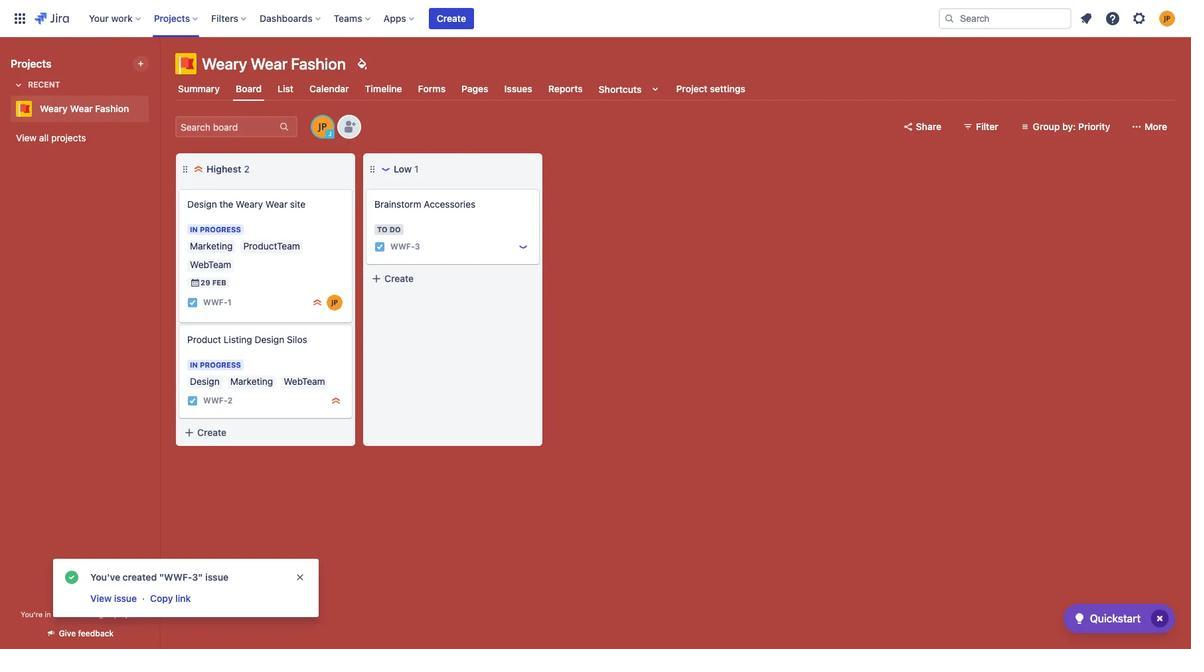 Task type: vqa. For each thing, say whether or not it's contained in the screenshot.
Collapse image
yes



Task type: locate. For each thing, give the bounding box(es) containing it.
highest image
[[193, 164, 204, 175], [312, 298, 323, 308], [331, 396, 341, 406]]

settings image
[[1132, 10, 1148, 26]]

2 progress from the top
[[200, 361, 241, 369]]

0 horizontal spatial design
[[187, 199, 217, 210]]

1 horizontal spatial design
[[255, 334, 284, 345]]

view all projects
[[16, 132, 86, 143]]

2 down listing
[[228, 396, 233, 406]]

tab list
[[167, 77, 1183, 101]]

in up 29 february 2024 icon
[[190, 225, 198, 234]]

2 vertical spatial wear
[[266, 199, 288, 210]]

wwf- for 2
[[203, 396, 228, 406]]

wwf-2 link
[[203, 395, 233, 407]]

1 horizontal spatial issue
[[205, 572, 229, 583]]

dashboards button
[[256, 8, 326, 29]]

site
[[290, 199, 306, 210]]

weary wear fashion up view all projects link
[[40, 103, 129, 114]]

0 vertical spatial view
[[16, 132, 37, 143]]

create down wwf-2 'link'
[[197, 427, 227, 438]]

projects button
[[150, 8, 203, 29]]

projects right work
[[154, 12, 190, 24]]

1 vertical spatial issue
[[114, 593, 137, 604]]

create right 'apps' dropdown button
[[437, 12, 466, 24]]

view up managed
[[90, 593, 112, 604]]

0 vertical spatial highest image
[[193, 164, 204, 175]]

wwf- for 1
[[203, 298, 228, 308]]

banner
[[0, 0, 1191, 37]]

1 vertical spatial projects
[[11, 58, 52, 70]]

wear left site
[[266, 199, 288, 210]]

weary right the
[[236, 199, 263, 210]]

0 vertical spatial in progress
[[190, 225, 241, 234]]

you've created "wwf-3" issue
[[90, 572, 229, 583]]

copy link button
[[149, 591, 192, 607]]

task image
[[375, 242, 385, 252], [187, 298, 198, 308], [187, 396, 198, 406]]

Search board text field
[[177, 118, 278, 136]]

0 vertical spatial in
[[190, 225, 198, 234]]

board
[[236, 83, 262, 94]]

2 vertical spatial task image
[[187, 396, 198, 406]]

0 horizontal spatial create
[[197, 427, 227, 438]]

0 vertical spatial 1
[[414, 163, 419, 175]]

wwf-
[[390, 242, 415, 252], [203, 298, 228, 308], [203, 396, 228, 406]]

issue right 3"
[[205, 572, 229, 583]]

task image down to
[[375, 242, 385, 252]]

0 vertical spatial progress
[[200, 225, 241, 234]]

fashion up calendar
[[291, 54, 346, 73]]

view left all
[[16, 132, 37, 143]]

weary inside weary wear fashion link
[[40, 103, 68, 114]]

feedback
[[78, 629, 114, 639]]

wear up view all projects link
[[70, 103, 93, 114]]

notifications image
[[1078, 10, 1094, 26]]

1 horizontal spatial create
[[385, 273, 414, 284]]

1 horizontal spatial low image
[[518, 242, 529, 252]]

2 horizontal spatial create
[[437, 12, 466, 24]]

issue up project
[[114, 593, 137, 604]]

create button inside 'primary' element
[[429, 8, 474, 29]]

1 horizontal spatial view
[[90, 593, 112, 604]]

1 vertical spatial task image
[[187, 298, 198, 308]]

teams button
[[330, 8, 376, 29]]

0 horizontal spatial 1
[[228, 298, 232, 308]]

1 vertical spatial view
[[90, 593, 112, 604]]

project settings link
[[674, 77, 748, 101]]

fashion left add to starred image
[[95, 103, 129, 114]]

2 vertical spatial wwf-
[[203, 396, 228, 406]]

0 horizontal spatial weary wear fashion
[[40, 103, 129, 114]]

projects up recent
[[11, 58, 52, 70]]

wear up list
[[251, 54, 288, 73]]

your work button
[[85, 8, 146, 29]]

wwf-3
[[390, 242, 420, 252]]

2 inside 'link'
[[228, 396, 233, 406]]

1 for wwf-1
[[228, 298, 232, 308]]

2 in from the top
[[190, 361, 198, 369]]

do
[[390, 225, 401, 234]]

0 vertical spatial create button
[[429, 8, 474, 29]]

2
[[244, 163, 250, 175], [228, 396, 233, 406]]

projects inside popup button
[[154, 12, 190, 24]]

weary up board
[[202, 54, 247, 73]]

a
[[53, 610, 57, 619]]

1 horizontal spatial fashion
[[291, 54, 346, 73]]

0 vertical spatial issue
[[205, 572, 229, 583]]

1 vertical spatial 1
[[228, 298, 232, 308]]

1 horizontal spatial highest image
[[312, 298, 323, 308]]

1 in progress from the top
[[190, 225, 241, 234]]

progress down 'product'
[[200, 361, 241, 369]]

1 horizontal spatial projects
[[154, 12, 190, 24]]

priority
[[1079, 121, 1110, 132]]

low
[[394, 163, 412, 175]]

to do
[[377, 225, 401, 234]]

collapse image
[[331, 161, 347, 177]]

1 progress from the top
[[200, 225, 241, 234]]

add people image
[[341, 119, 357, 135]]

your profile and settings image
[[1160, 10, 1175, 26]]

1 vertical spatial progress
[[200, 361, 241, 369]]

1
[[414, 163, 419, 175], [228, 298, 232, 308]]

create down "wwf-3" link
[[385, 273, 414, 284]]

0 horizontal spatial 2
[[228, 396, 233, 406]]

view
[[16, 132, 37, 143], [90, 593, 112, 604]]

issue
[[205, 572, 229, 583], [114, 593, 137, 604]]

1 horizontal spatial 1
[[414, 163, 419, 175]]

2 horizontal spatial highest image
[[331, 396, 341, 406]]

create project image
[[135, 58, 146, 69]]

wwf-2
[[203, 396, 233, 406]]

view issue link
[[89, 591, 138, 607]]

wwf- down 29 feb
[[203, 298, 228, 308]]

create button down 3
[[363, 267, 543, 291]]

design left silos
[[255, 334, 284, 345]]

create button down wwf-2 'link'
[[176, 421, 355, 445]]

reports link
[[546, 77, 586, 101]]

29 feb
[[201, 278, 226, 287]]

0 vertical spatial 2
[[244, 163, 250, 175]]

29
[[201, 278, 210, 287]]

progress down the
[[200, 225, 241, 234]]

create inside 'primary' element
[[437, 12, 466, 24]]

1 vertical spatial weary wear fashion
[[40, 103, 129, 114]]

1 vertical spatial in progress
[[190, 361, 241, 369]]

1 vertical spatial fashion
[[95, 103, 129, 114]]

in progress for product
[[190, 361, 241, 369]]

2 in progress from the top
[[190, 361, 241, 369]]

issues link
[[502, 77, 535, 101]]

1 vertical spatial weary
[[40, 103, 68, 114]]

weary down recent
[[40, 103, 68, 114]]

3"
[[192, 572, 203, 583]]

1 for low 1
[[414, 163, 419, 175]]

timeline
[[365, 83, 402, 94]]

0 horizontal spatial fashion
[[95, 103, 129, 114]]

progress
[[200, 225, 241, 234], [200, 361, 241, 369]]

0 vertical spatial wwf-
[[390, 242, 415, 252]]

1 vertical spatial wwf-
[[203, 298, 228, 308]]

weary wear fashion up list
[[202, 54, 346, 73]]

0 horizontal spatial issue
[[114, 593, 137, 604]]

filters button
[[207, 8, 252, 29]]

apps button
[[380, 8, 420, 29]]

wwf- inside 'link'
[[203, 396, 228, 406]]

progress for listing
[[200, 361, 241, 369]]

0 horizontal spatial view
[[16, 132, 37, 143]]

view for view issue
[[90, 593, 112, 604]]

0 horizontal spatial highest image
[[193, 164, 204, 175]]

in
[[190, 225, 198, 234], [190, 361, 198, 369]]

summary
[[178, 83, 220, 94]]

create button right 'apps' dropdown button
[[429, 8, 474, 29]]

2 right 'highest'
[[244, 163, 250, 175]]

1 horizontal spatial 2
[[244, 163, 250, 175]]

timeline link
[[362, 77, 405, 101]]

0 vertical spatial weary wear fashion
[[202, 54, 346, 73]]

1 vertical spatial highest image
[[312, 298, 323, 308]]

design
[[187, 199, 217, 210], [255, 334, 284, 345]]

wwf- down do
[[390, 242, 415, 252]]

in progress down 'product'
[[190, 361, 241, 369]]

the
[[220, 199, 233, 210]]

1 vertical spatial 2
[[228, 396, 233, 406]]

in progress
[[190, 225, 241, 234], [190, 361, 241, 369]]

jira image
[[35, 10, 69, 26], [35, 10, 69, 26]]

summary link
[[175, 77, 222, 101]]

task image down 29 february 2024 icon
[[187, 298, 198, 308]]

task image for wwf-3
[[375, 242, 385, 252]]

wear
[[251, 54, 288, 73], [70, 103, 93, 114], [266, 199, 288, 210]]

wwf-3 link
[[390, 241, 420, 253]]

low 1
[[394, 163, 419, 175]]

0 vertical spatial projects
[[154, 12, 190, 24]]

in progress down the
[[190, 225, 241, 234]]

more
[[1145, 121, 1167, 132]]

dismiss image
[[295, 572, 305, 583]]

task image left wwf-2 'link'
[[187, 396, 198, 406]]

0 vertical spatial design
[[187, 199, 217, 210]]

0 vertical spatial task image
[[375, 242, 385, 252]]

low image
[[381, 164, 391, 175], [518, 242, 529, 252]]

1 horizontal spatial weary wear fashion
[[202, 54, 346, 73]]

create
[[437, 12, 466, 24], [385, 273, 414, 284], [197, 427, 227, 438]]

create button
[[429, 8, 474, 29], [363, 267, 543, 291], [176, 421, 355, 445]]

james peterson image
[[312, 116, 333, 137], [327, 295, 343, 311]]

weary
[[202, 54, 247, 73], [40, 103, 68, 114], [236, 199, 263, 210]]

0 vertical spatial low image
[[381, 164, 391, 175]]

wwf- down 'product'
[[203, 396, 228, 406]]

list
[[278, 83, 294, 94]]

2 vertical spatial highest image
[[331, 396, 341, 406]]

search image
[[944, 13, 955, 24]]

1 vertical spatial in
[[190, 361, 198, 369]]

design left the
[[187, 199, 217, 210]]

link
[[175, 593, 191, 604]]

project
[[114, 610, 139, 619]]

1 in from the top
[[190, 225, 198, 234]]

add to starred image
[[145, 101, 161, 117]]

forms link
[[415, 77, 448, 101]]

0 vertical spatial create
[[437, 12, 466, 24]]

2 vertical spatial create
[[197, 427, 227, 438]]

29 february 2024 image
[[190, 278, 201, 288]]

pages
[[462, 83, 489, 94]]

fashion
[[291, 54, 346, 73], [95, 103, 129, 114]]

"wwf-
[[159, 572, 192, 583]]

in down 'product'
[[190, 361, 198, 369]]

dashboards
[[260, 12, 313, 24]]

weary wear fashion
[[202, 54, 346, 73], [40, 103, 129, 114]]



Task type: describe. For each thing, give the bounding box(es) containing it.
silos
[[287, 334, 307, 345]]

collapse recent projects image
[[11, 77, 27, 93]]

group by: priority
[[1033, 121, 1110, 132]]

forms
[[418, 83, 446, 94]]

copy link
[[150, 593, 191, 604]]

wwf- for 3
[[390, 242, 415, 252]]

1 vertical spatial create button
[[363, 267, 543, 291]]

recent
[[28, 80, 60, 90]]

task image for wwf-1
[[187, 298, 198, 308]]

calendar link
[[307, 77, 352, 101]]

tab list containing board
[[167, 77, 1183, 101]]

weary wear fashion link
[[11, 96, 143, 122]]

settings
[[710, 83, 746, 94]]

share button
[[895, 116, 950, 137]]

filters
[[211, 12, 238, 24]]

dismiss quickstart image
[[1150, 608, 1171, 630]]

quickstart button
[[1064, 604, 1175, 634]]

teams
[[334, 12, 362, 24]]

share
[[916, 121, 942, 132]]

list link
[[275, 77, 296, 101]]

listing
[[224, 334, 252, 345]]

your work
[[89, 12, 133, 24]]

feb
[[212, 278, 226, 287]]

1 vertical spatial wear
[[70, 103, 93, 114]]

all
[[39, 132, 49, 143]]

1 vertical spatial low image
[[518, 242, 529, 252]]

29 february 2024 image
[[190, 278, 201, 288]]

0 vertical spatial wear
[[251, 54, 288, 73]]

1 vertical spatial james peterson image
[[327, 295, 343, 311]]

projects
[[51, 132, 86, 143]]

1 vertical spatial create
[[385, 273, 414, 284]]

0 vertical spatial james peterson image
[[312, 116, 333, 137]]

primary element
[[8, 0, 939, 37]]

view issue
[[90, 593, 137, 604]]

in for design the weary wear site
[[190, 225, 198, 234]]

wwf-1 link
[[203, 297, 232, 309]]

banner containing your work
[[0, 0, 1191, 37]]

accessories
[[424, 199, 476, 210]]

task image for wwf-2
[[187, 396, 198, 406]]

2 vertical spatial create button
[[176, 421, 355, 445]]

calendar
[[310, 83, 349, 94]]

reports
[[548, 83, 583, 94]]

apps
[[384, 12, 406, 24]]

2 vertical spatial weary
[[236, 199, 263, 210]]

to
[[377, 225, 388, 234]]

2 for highest 2
[[244, 163, 250, 175]]

product listing design silos
[[187, 334, 307, 345]]

group
[[1033, 121, 1060, 132]]

check image
[[1072, 611, 1088, 627]]

progress for the
[[200, 225, 241, 234]]

0 horizontal spatial low image
[[381, 164, 391, 175]]

shortcuts
[[599, 83, 642, 95]]

1 vertical spatial design
[[255, 334, 284, 345]]

highest
[[207, 163, 241, 175]]

more button
[[1124, 116, 1175, 137]]

shortcuts button
[[596, 77, 666, 101]]

success image
[[64, 570, 80, 586]]

brainstorm
[[375, 199, 421, 210]]

wwf-1
[[203, 298, 232, 308]]

appswitcher icon image
[[12, 10, 28, 26]]

give feedback button
[[38, 623, 122, 645]]

highest 2
[[207, 163, 250, 175]]

in for product listing design silos
[[190, 361, 198, 369]]

sidebar navigation image
[[145, 53, 174, 80]]

Search field
[[939, 8, 1072, 29]]

brainstorm accessories
[[375, 199, 476, 210]]

help image
[[1105, 10, 1121, 26]]

in progress for design
[[190, 225, 241, 234]]

3
[[415, 242, 420, 252]]

managed
[[80, 610, 112, 619]]

issues
[[504, 83, 532, 94]]

created
[[123, 572, 157, 583]]

project settings
[[676, 83, 746, 94]]

work
[[111, 12, 133, 24]]

you're
[[21, 610, 43, 619]]

your
[[89, 12, 109, 24]]

0 horizontal spatial projects
[[11, 58, 52, 70]]

team-
[[59, 610, 80, 619]]

design the weary wear site
[[187, 199, 306, 210]]

filter
[[976, 121, 999, 132]]

give feedback
[[59, 629, 114, 639]]

2 for wwf-2
[[228, 396, 233, 406]]

0 vertical spatial fashion
[[291, 54, 346, 73]]

give
[[59, 629, 76, 639]]

quickstart
[[1090, 613, 1141, 625]]

you've
[[90, 572, 120, 583]]

view for view all projects
[[16, 132, 37, 143]]

by:
[[1063, 121, 1076, 132]]

view all projects link
[[11, 126, 149, 150]]

in
[[45, 610, 51, 619]]

product
[[187, 334, 221, 345]]

copy
[[150, 593, 173, 604]]

set background color image
[[354, 56, 370, 72]]

you're in a team-managed project
[[21, 610, 139, 619]]

filter button
[[955, 116, 1007, 137]]

pages link
[[459, 77, 491, 101]]

0 vertical spatial weary
[[202, 54, 247, 73]]

project
[[676, 83, 708, 94]]



